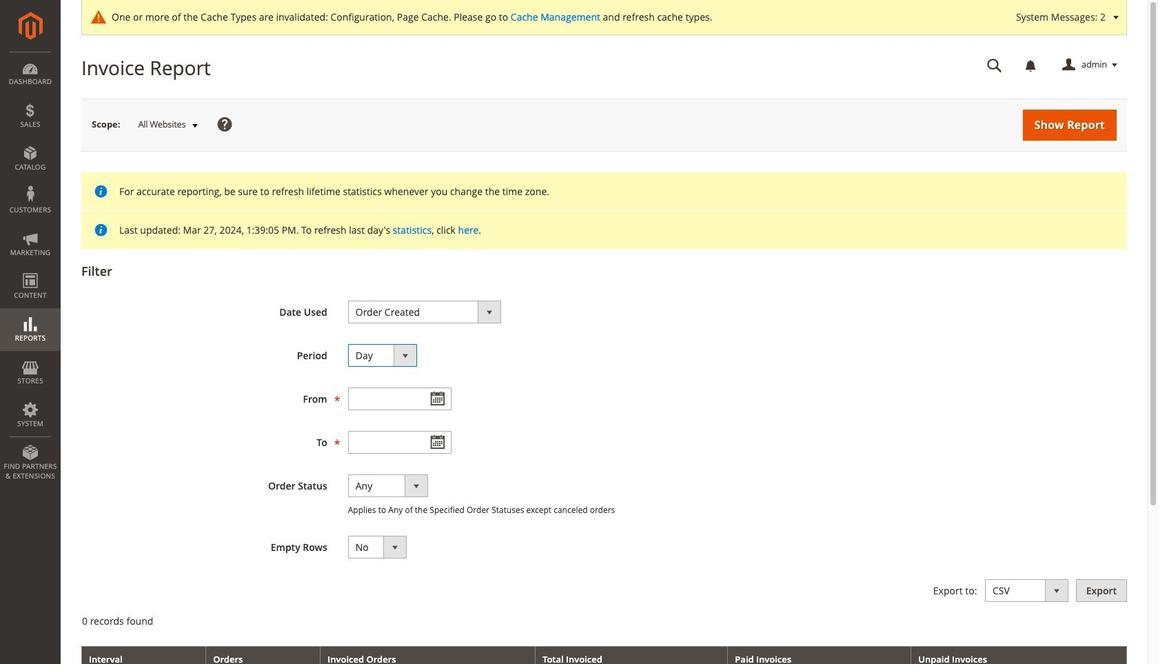 Task type: locate. For each thing, give the bounding box(es) containing it.
None text field
[[348, 431, 451, 454]]

magento admin panel image
[[18, 12, 42, 40]]

None text field
[[978, 53, 1012, 77], [348, 387, 451, 410], [978, 53, 1012, 77], [348, 387, 451, 410]]

menu bar
[[0, 52, 61, 488]]



